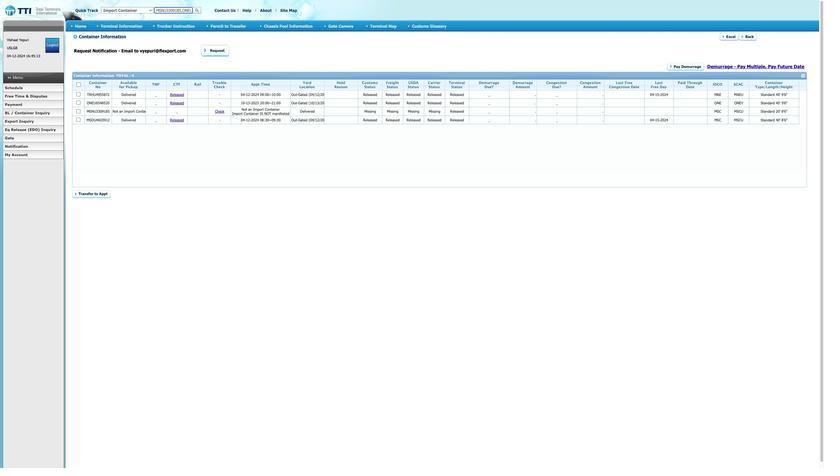 Task type: vqa. For each thing, say whether or not it's contained in the screenshot.
Login 'image'
yes



Task type: locate. For each thing, give the bounding box(es) containing it.
None text field
[[154, 7, 193, 14]]



Task type: describe. For each thing, give the bounding box(es) containing it.
login image
[[45, 38, 59, 53]]



